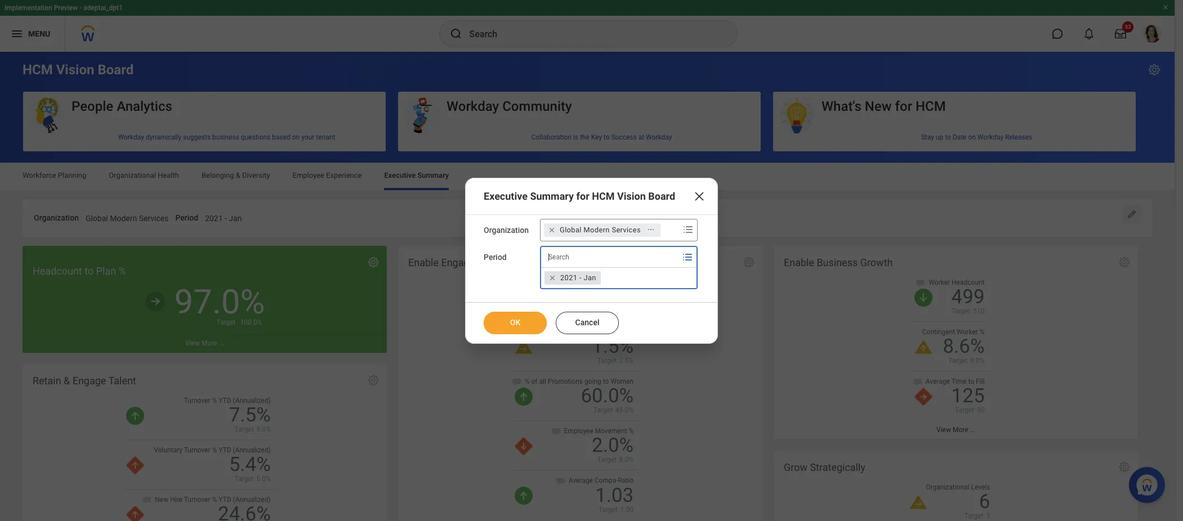 Task type: locate. For each thing, give the bounding box(es) containing it.
services for global modern services text field
[[139, 214, 169, 223]]

services inside option
[[612, 226, 641, 234]]

target left 510
[[951, 307, 970, 315]]

executive
[[384, 171, 416, 180], [484, 190, 528, 202]]

view more ... down 97.0% target 100.0%
[[185, 340, 224, 348]]

1 horizontal spatial executive
[[484, 190, 528, 202]]

modern down organizational health
[[110, 214, 137, 223]]

x small image inside 2021 - jan, press delete to clear value. option
[[547, 272, 558, 284]]

search image
[[449, 27, 463, 41]]

to right going
[[603, 378, 609, 386]]

hcm inside 'dialog'
[[592, 190, 615, 202]]

average inside enable engaging careers "element"
[[569, 477, 593, 485]]

view more ... for view more ... link to the left
[[185, 340, 224, 348]]

&
[[236, 171, 240, 180], [64, 375, 70, 387]]

2021 down "belonging"
[[205, 214, 223, 223]]

2021 for 2021 - jan element
[[560, 273, 577, 282]]

1 horizontal spatial 2021
[[560, 273, 577, 282]]

average for 1.03
[[569, 477, 593, 485]]

global modern services
[[86, 214, 169, 223], [560, 226, 641, 234]]

prompts image
[[681, 223, 695, 236], [681, 250, 694, 264]]

1 horizontal spatial employee
[[564, 428, 593, 435]]

0 vertical spatial modern
[[110, 214, 137, 223]]

0 vertical spatial services
[[139, 214, 169, 223]]

1 horizontal spatial view
[[936, 426, 951, 434]]

0 horizontal spatial organizational
[[109, 171, 156, 180]]

90
[[977, 407, 985, 415]]

modern up period field
[[584, 226, 610, 234]]

more for bottommost view more ... link
[[953, 426, 968, 434]]

- left "female"
[[608, 328, 610, 336]]

to inside enable engaging careers "element"
[[603, 378, 609, 386]]

executive inside tab list
[[384, 171, 416, 180]]

headcount to plan %
[[33, 265, 126, 277]]

1 vertical spatial modern
[[584, 226, 610, 234]]

1 horizontal spatial average
[[926, 378, 950, 386]]

target up cancel
[[597, 307, 616, 315]]

1 horizontal spatial new
[[865, 99, 892, 114]]

& inside tab list
[[236, 171, 240, 180]]

target inside '2.0% target 8.0%'
[[597, 456, 616, 464]]

target inside the 1.1% target
[[597, 307, 616, 315]]

... down 125 target 90
[[970, 426, 975, 434]]

average inside enable business growth element
[[926, 378, 950, 386]]

modern for 'global modern services' element
[[584, 226, 610, 234]]

to
[[604, 133, 610, 141], [945, 133, 951, 141], [85, 265, 94, 277], [603, 378, 609, 386], [968, 378, 974, 386]]

1 horizontal spatial global
[[560, 226, 582, 234]]

1 vertical spatial &
[[64, 375, 70, 387]]

1 vertical spatial board
[[648, 190, 675, 202]]

planning
[[58, 171, 86, 180]]

tab list
[[11, 163, 1163, 190]]

plan
[[96, 265, 116, 277]]

organizational inside tab list
[[109, 171, 156, 180]]

period left period element
[[175, 213, 198, 222]]

0 vertical spatial vision
[[56, 62, 94, 78]]

0 vertical spatial jan
[[229, 214, 242, 223]]

rate down cancel
[[593, 328, 606, 336]]

& left "diversity"
[[236, 171, 240, 180]]

2 vertical spatial 8.0%
[[619, 456, 634, 464]]

1 enable from the left
[[408, 257, 439, 268]]

to left plan
[[85, 265, 94, 277]]

enable inside "element"
[[408, 257, 439, 268]]

to right up
[[945, 133, 951, 141]]

0 vertical spatial global modern services
[[86, 214, 169, 223]]

ytd down 7.5% target 8.0%
[[219, 447, 231, 454]]

average time to fill
[[926, 378, 985, 386]]

2021 inside option
[[560, 273, 577, 282]]

executive for executive summary
[[384, 171, 416, 180]]

3 ytd from the top
[[219, 496, 231, 504]]

- inside option
[[579, 273, 582, 282]]

organization element
[[86, 207, 169, 227]]

0 horizontal spatial new
[[155, 496, 168, 504]]

key
[[591, 133, 602, 141]]

1 horizontal spatial 8.0%
[[619, 456, 634, 464]]

0 horizontal spatial summary
[[417, 171, 449, 180]]

employee inside enable engaging careers "element"
[[564, 428, 593, 435]]

2 horizontal spatial hcm
[[916, 99, 946, 114]]

jan for 2021 - jan text box
[[229, 214, 242, 223]]

1 vertical spatial ytd
[[219, 447, 231, 454]]

period for period field
[[484, 253, 507, 262]]

0 vertical spatial hcm
[[23, 62, 53, 78]]

2021 - jan element
[[560, 273, 596, 283]]

1 horizontal spatial organization
[[484, 226, 529, 235]]

x small image for global modern services
[[546, 224, 557, 236]]

target left '5'
[[964, 512, 984, 520]]

97.0% main content
[[0, 52, 1175, 521]]

grow strategically
[[784, 462, 865, 473]]

x small image down executive summary for hcm vision board
[[546, 224, 557, 236]]

target inside 1.5% target 2.5%
[[597, 357, 616, 365]]

for for new
[[895, 99, 912, 114]]

average
[[926, 378, 950, 386], [569, 477, 593, 485]]

enable left business
[[784, 257, 814, 268]]

tab list containing workforce planning
[[11, 163, 1163, 190]]

turnover right voluntary
[[184, 447, 210, 454]]

suggests
[[183, 133, 211, 141]]

employee inside tab list
[[293, 171, 324, 180]]

global inside text field
[[86, 214, 108, 223]]

8.0% up ratio
[[619, 456, 634, 464]]

modern inside text field
[[110, 214, 137, 223]]

enable left engaging at left
[[408, 257, 439, 268]]

2 enable from the left
[[784, 257, 814, 268]]

target left 1.00
[[598, 506, 618, 514]]

0 horizontal spatial for
[[576, 190, 589, 202]]

(annualized)
[[233, 397, 271, 405], [233, 447, 271, 454], [233, 496, 271, 504]]

1 horizontal spatial on
[[968, 133, 976, 141]]

all
[[539, 378, 546, 386]]

3 turnover from the top
[[184, 496, 210, 504]]

1 vertical spatial organizational
[[926, 484, 969, 491]]

on
[[292, 133, 300, 141], [968, 133, 976, 141]]

2021 - jan, press delete to clear value. option
[[544, 271, 601, 285]]

0 vertical spatial &
[[236, 171, 240, 180]]

-
[[79, 4, 82, 12], [225, 214, 227, 223], [579, 273, 582, 282], [608, 328, 610, 336]]

0 vertical spatial view more ... link
[[23, 334, 387, 353]]

to inside enable business growth element
[[968, 378, 974, 386]]

0 vertical spatial ...
[[219, 340, 224, 348]]

0 vertical spatial 8.0%
[[970, 357, 985, 365]]

hire
[[170, 496, 182, 504]]

services inside text field
[[139, 214, 169, 223]]

1 horizontal spatial vision
[[617, 190, 646, 202]]

promotions
[[548, 378, 583, 386]]

organizational left health
[[109, 171, 156, 180]]

for inside 'dialog'
[[576, 190, 589, 202]]

board up related actions image
[[648, 190, 675, 202]]

vision up people
[[56, 62, 94, 78]]

target up the compa-
[[597, 456, 616, 464]]

1 vertical spatial vision
[[617, 190, 646, 202]]

organizational left levels
[[926, 484, 969, 491]]

view down 97.0% target 100.0%
[[185, 340, 200, 348]]

to left fill
[[968, 378, 974, 386]]

% right plan
[[119, 265, 126, 277]]

2 vertical spatial up good image
[[515, 487, 533, 505]]

jan inside text box
[[229, 214, 242, 223]]

for
[[895, 99, 912, 114], [576, 190, 589, 202]]

global modern services down organizational health
[[86, 214, 169, 223]]

down bad image
[[515, 438, 533, 456]]

2021 left promotion rate
[[560, 273, 577, 282]]

growth
[[860, 257, 893, 268]]

0 horizontal spatial more
[[202, 340, 217, 348]]

0 horizontal spatial view more ...
[[185, 340, 224, 348]]

employee left movement on the bottom right
[[564, 428, 593, 435]]

target for 2.0%
[[597, 456, 616, 464]]

on right date
[[968, 133, 976, 141]]

summary inside 'dialog'
[[530, 190, 574, 202]]

view more ... for bottommost view more ... link
[[936, 426, 975, 434]]

target inside 499 target 510
[[951, 307, 970, 315]]

business
[[212, 133, 239, 141]]

... down 97.0% target 100.0%
[[219, 340, 224, 348]]

target inside 60.0% target 45.0%
[[594, 407, 613, 415]]

vision
[[56, 62, 94, 78], [617, 190, 646, 202]]

employee left experience
[[293, 171, 324, 180]]

0 vertical spatial board
[[98, 62, 134, 78]]

2.0%
[[592, 434, 634, 457]]

headcount up 510
[[952, 279, 985, 287]]

period right engaging at left
[[484, 253, 507, 262]]

2021
[[205, 214, 223, 223], [560, 273, 577, 282]]

worker down 510
[[957, 328, 978, 336]]

target inside 6 target 5
[[964, 512, 984, 520]]

2.0% target 8.0%
[[592, 434, 634, 464]]

to right the key
[[604, 133, 610, 141]]

8.6%
[[943, 335, 985, 358]]

0 horizontal spatial average
[[569, 477, 593, 485]]

1 vertical spatial organization
[[484, 226, 529, 235]]

target inside 125 target 90
[[955, 407, 974, 415]]

1 horizontal spatial organizational
[[926, 484, 969, 491]]

services
[[139, 214, 169, 223], [612, 226, 641, 234]]

2 vertical spatial (annualized)
[[233, 496, 271, 504]]

collaboration
[[531, 133, 571, 141]]

enable for 1.1%
[[408, 257, 439, 268]]

- right preview
[[79, 4, 82, 12]]

target for 7.5%
[[234, 426, 254, 434]]

% down 510
[[980, 328, 985, 336]]

0 horizontal spatial on
[[292, 133, 300, 141]]

workday
[[447, 99, 499, 114], [118, 133, 144, 141], [646, 133, 672, 141], [977, 133, 1003, 141]]

499
[[951, 285, 985, 309]]

up warning image
[[915, 341, 933, 354]]

organizational inside grow strategically element
[[926, 484, 969, 491]]

target up employee movement %
[[594, 407, 613, 415]]

2 vertical spatial hcm
[[592, 190, 615, 202]]

ytd down the 5.4% target 5.0% at the bottom of the page
[[219, 496, 231, 504]]

0 vertical spatial 2021 - jan
[[205, 214, 242, 223]]

up good image for 60.0%
[[515, 388, 533, 406]]

target inside the 5.4% target 5.0%
[[234, 475, 254, 483]]

1 vertical spatial services
[[612, 226, 641, 234]]

1 vertical spatial period
[[484, 253, 507, 262]]

view for view more ... link to the left
[[185, 340, 200, 348]]

1 on from the left
[[292, 133, 300, 141]]

workday dynamically suggests business questions based on your tenant link
[[23, 129, 386, 146]]

the
[[580, 133, 589, 141]]

more down 125 target 90
[[953, 426, 968, 434]]

1 vertical spatial executive
[[484, 190, 528, 202]]

view more ... inside enable business growth element
[[936, 426, 975, 434]]

implementation preview -   adeptai_dpt1 banner
[[0, 0, 1175, 52]]

0 horizontal spatial period
[[175, 213, 198, 222]]

period inside executive summary for hcm vision board 'dialog'
[[484, 253, 507, 262]]

period element
[[205, 207, 242, 227]]

1 vertical spatial view
[[936, 426, 951, 434]]

- left promotion rate
[[579, 273, 582, 282]]

vision up global modern services, press delete to clear value. option
[[617, 190, 646, 202]]

& right retain
[[64, 375, 70, 387]]

organization inside 97.0% main content
[[34, 213, 79, 222]]

x small image
[[546, 224, 557, 236], [547, 272, 558, 284]]

hcm inside button
[[916, 99, 946, 114]]

adeptai_dpt1
[[83, 4, 123, 12]]

employee for employee movement %
[[564, 428, 593, 435]]

hcm vision board
[[23, 62, 134, 78]]

rate
[[620, 279, 634, 287], [593, 328, 606, 336]]

ratio
[[618, 477, 634, 485]]

0 horizontal spatial global modern services
[[86, 214, 169, 223]]

average left the compa-
[[569, 477, 593, 485]]

1 vertical spatial for
[[576, 190, 589, 202]]

2 vertical spatial ytd
[[219, 496, 231, 504]]

retain & engage talent element
[[23, 364, 387, 521]]

organizational
[[109, 171, 156, 180], [926, 484, 969, 491]]

success
[[611, 133, 637, 141]]

global down planning
[[86, 214, 108, 223]]

up good image down 'talent'
[[126, 407, 144, 425]]

executive inside executive summary for hcm vision board 'dialog'
[[484, 190, 528, 202]]

8.0% inside 7.5% target 8.0%
[[256, 426, 271, 434]]

2 on from the left
[[968, 133, 976, 141]]

0 vertical spatial for
[[895, 99, 912, 114]]

- down "belonging"
[[225, 214, 227, 223]]

1 horizontal spatial modern
[[584, 226, 610, 234]]

- inside banner
[[79, 4, 82, 12]]

notifications large image
[[1083, 28, 1095, 39]]

up good image down down bad image
[[515, 487, 533, 505]]

hcm for what's new for hcm
[[916, 99, 946, 114]]

0 vertical spatial summary
[[417, 171, 449, 180]]

headcount left plan
[[33, 265, 82, 277]]

board up people analytics
[[98, 62, 134, 78]]

enable engaging careers
[[408, 257, 520, 268]]

0 vertical spatial up good image
[[515, 388, 533, 406]]

target inside 8.6% target 8.0%
[[948, 357, 967, 365]]

0 vertical spatial 2021
[[205, 214, 223, 223]]

turnover right hire
[[184, 496, 210, 504]]

new
[[865, 99, 892, 114], [155, 496, 168, 504]]

for inside button
[[895, 99, 912, 114]]

more inside enable business growth element
[[953, 426, 968, 434]]

modern
[[110, 214, 137, 223], [584, 226, 610, 234]]

target left 90
[[955, 407, 974, 415]]

0 vertical spatial (annualized)
[[233, 397, 271, 405]]

0 vertical spatial rate
[[620, 279, 634, 287]]

target down turnover % ytd (annualized)
[[234, 426, 254, 434]]

services down organizational health
[[139, 214, 169, 223]]

summary inside tab list
[[417, 171, 449, 180]]

1 vertical spatial more
[[953, 426, 968, 434]]

0 horizontal spatial headcount
[[33, 265, 82, 277]]

1 vertical spatial 2021
[[560, 273, 577, 282]]

period
[[175, 213, 198, 222], [484, 253, 507, 262]]

1 horizontal spatial period
[[484, 253, 507, 262]]

0 horizontal spatial employee
[[293, 171, 324, 180]]

2021 inside text box
[[205, 214, 223, 223]]

... inside enable business growth element
[[970, 426, 975, 434]]

belonging
[[202, 171, 234, 180]]

collaboration is the key to success at workday link
[[398, 129, 761, 146]]

0 vertical spatial more
[[202, 340, 217, 348]]

global modern services inside 97.0% main content
[[86, 214, 169, 223]]

female
[[612, 328, 634, 336]]

more for view more ... link to the left
[[202, 340, 217, 348]]

x small image left 2021 - jan element
[[547, 272, 558, 284]]

organization inside executive summary for hcm vision board 'dialog'
[[484, 226, 529, 235]]

careers
[[486, 257, 520, 268]]

% left of
[[525, 378, 530, 386]]

organization down workforce planning at the top left of the page
[[34, 213, 79, 222]]

0 vertical spatial promotion
[[587, 279, 618, 287]]

x small image inside global modern services, press delete to clear value. option
[[546, 224, 557, 236]]

grow strategically element
[[774, 451, 1138, 521]]

0 horizontal spatial rate
[[593, 328, 606, 336]]

1 horizontal spatial jan
[[584, 273, 596, 282]]

1 vertical spatial hcm
[[916, 99, 946, 114]]

implementation
[[5, 4, 52, 12]]

1 vertical spatial global modern services
[[560, 226, 641, 234]]

up good image
[[515, 388, 533, 406], [126, 407, 144, 425], [515, 487, 533, 505]]

promotion for promotion rate - female
[[559, 328, 591, 336]]

% inside button
[[212, 496, 217, 504]]

belonging & diversity
[[202, 171, 270, 180]]

compa-
[[595, 477, 618, 485]]

1 vertical spatial headcount
[[952, 279, 985, 287]]

1 vertical spatial 8.0%
[[256, 426, 271, 434]]

1.03
[[595, 484, 634, 507]]

1 horizontal spatial &
[[236, 171, 240, 180]]

experience
[[326, 171, 362, 180]]

view down average time to fill
[[936, 426, 951, 434]]

0 vertical spatial employee
[[293, 171, 324, 180]]

0 vertical spatial x small image
[[546, 224, 557, 236]]

executive summary
[[384, 171, 449, 180]]

1 horizontal spatial view more ... link
[[774, 421, 1138, 439]]

3 (annualized) from the top
[[233, 496, 271, 504]]

analytics
[[117, 99, 172, 114]]

1 horizontal spatial worker
[[957, 328, 978, 336]]

1 horizontal spatial services
[[612, 226, 641, 234]]

1 horizontal spatial global modern services
[[560, 226, 641, 234]]

view more ... link
[[23, 334, 387, 353], [774, 421, 1138, 439]]

up good image down of
[[515, 388, 533, 406]]

hcm
[[23, 62, 53, 78], [916, 99, 946, 114], [592, 190, 615, 202]]

jan inside option
[[584, 273, 596, 282]]

worker
[[929, 279, 950, 287], [957, 328, 978, 336]]

on left your in the top left of the page
[[292, 133, 300, 141]]

1 vertical spatial new
[[155, 496, 168, 504]]

target left the '100.0%'
[[217, 319, 236, 327]]

new hire turnover % ytd (annualized)
[[155, 496, 271, 504]]

0 horizontal spatial ...
[[219, 340, 224, 348]]

period for 2021 - jan text box
[[175, 213, 198, 222]]

0 vertical spatial organization
[[34, 213, 79, 222]]

target inside 97.0% target 100.0%
[[217, 319, 236, 327]]

worker up down good image
[[929, 279, 950, 287]]

global
[[86, 214, 108, 223], [560, 226, 582, 234]]

turnover up voluntary turnover % ytd (annualized)
[[184, 397, 210, 405]]

& for belonging
[[236, 171, 240, 180]]

tenant
[[316, 133, 335, 141]]

& for retain
[[64, 375, 70, 387]]

target inside 7.5% target 8.0%
[[234, 426, 254, 434]]

view more ... down 125 target 90
[[936, 426, 975, 434]]

view for bottommost view more ... link
[[936, 426, 951, 434]]

period inside 97.0% main content
[[175, 213, 198, 222]]

global down executive summary for hcm vision board
[[560, 226, 582, 234]]

1 vertical spatial view more ... link
[[774, 421, 1138, 439]]

2021 - jan
[[205, 214, 242, 223], [560, 273, 596, 282]]

new left hire
[[155, 496, 168, 504]]

target inside 1.03 target 1.00
[[598, 506, 618, 514]]

view more ... link down 90
[[774, 421, 1138, 439]]

target up 'time'
[[948, 357, 967, 365]]

1 vertical spatial global
[[560, 226, 582, 234]]

up good image for 1.03
[[515, 487, 533, 505]]

ytd up voluntary turnover % ytd (annualized)
[[219, 397, 231, 405]]

organization up the careers
[[484, 226, 529, 235]]

up
[[936, 133, 943, 141]]

average for 125
[[926, 378, 950, 386]]

1 vertical spatial (annualized)
[[233, 447, 271, 454]]

% right hire
[[212, 496, 217, 504]]

average up neutral bad icon
[[926, 378, 950, 386]]

1 horizontal spatial headcount
[[952, 279, 985, 287]]

jan
[[229, 214, 242, 223], [584, 273, 596, 282]]

0 horizontal spatial modern
[[110, 214, 137, 223]]

1 vertical spatial summary
[[530, 190, 574, 202]]

based
[[272, 133, 290, 141]]

2 turnover from the top
[[184, 447, 210, 454]]

retain & engage talent
[[33, 375, 136, 387]]

employee experience
[[293, 171, 362, 180]]

Global Modern Services text field
[[86, 207, 169, 227]]

global modern services up period field
[[560, 226, 641, 234]]

global modern services element
[[560, 225, 641, 235]]

contingent worker %
[[922, 328, 985, 336]]

view more ... link down 97.0% target 100.0%
[[23, 334, 387, 353]]

60.0% target 45.0%
[[581, 385, 634, 415]]

voluntary
[[154, 447, 182, 454]]

8.0% for 7.5%
[[256, 426, 271, 434]]

promotion
[[587, 279, 618, 287], [559, 328, 591, 336]]

inbox large image
[[1115, 28, 1126, 39]]

% right movement on the bottom right
[[629, 428, 634, 435]]

new hire turnover % ytd (annualized) button
[[123, 490, 286, 521]]

2 horizontal spatial 8.0%
[[970, 357, 985, 365]]

modern inside option
[[584, 226, 610, 234]]

rate for promotion rate - female
[[593, 328, 606, 336]]

...
[[219, 340, 224, 348], [970, 426, 975, 434]]

0 horizontal spatial services
[[139, 214, 169, 223]]

2 vertical spatial turnover
[[184, 496, 210, 504]]

enable business growth element
[[774, 246, 1138, 439]]

0 vertical spatial average
[[926, 378, 950, 386]]

target left 2.5%
[[597, 357, 616, 365]]

stay up to date on workday releases link
[[773, 129, 1136, 146]]

target for 1.1%
[[597, 307, 616, 315]]

vision inside 'dialog'
[[617, 190, 646, 202]]

talent
[[108, 375, 136, 387]]

1 vertical spatial average
[[569, 477, 593, 485]]

rate down period field
[[620, 279, 634, 287]]

of
[[531, 378, 537, 386]]

1 vertical spatial ...
[[970, 426, 975, 434]]

8.0% inside 8.6% target 8.0%
[[970, 357, 985, 365]]

2021 - jan inside option
[[560, 273, 596, 282]]

2021 - jan inside 97.0% main content
[[205, 214, 242, 223]]

60.0%
[[581, 385, 634, 408]]

global modern services for 'global modern services' element
[[560, 226, 641, 234]]

target left 5.0%
[[234, 475, 254, 483]]

more down 97.0% target 100.0%
[[202, 340, 217, 348]]

125 target 90
[[951, 385, 985, 415]]

2.5%
[[619, 357, 634, 365]]

new right what's
[[865, 99, 892, 114]]

global inside option
[[560, 226, 582, 234]]

1 turnover from the top
[[184, 397, 210, 405]]

... for bottommost view more ... link
[[970, 426, 975, 434]]

global modern services inside option
[[560, 226, 641, 234]]

8.0% up 5.4%
[[256, 426, 271, 434]]

services left related actions image
[[612, 226, 641, 234]]

view inside enable business growth element
[[936, 426, 951, 434]]

8.0% up fill
[[970, 357, 985, 365]]

x image
[[693, 189, 706, 203]]

0 horizontal spatial board
[[98, 62, 134, 78]]

on inside workday dynamically suggests business questions based on your tenant 'link'
[[292, 133, 300, 141]]

1 horizontal spatial rate
[[620, 279, 634, 287]]



Task type: vqa. For each thing, say whether or not it's contained in the screenshot.


Task type: describe. For each thing, give the bounding box(es) containing it.
fill
[[976, 378, 985, 386]]

6 target 5
[[964, 490, 990, 520]]

promotion rate
[[587, 279, 634, 287]]

target for 1.5%
[[597, 357, 616, 365]]

- inside enable engaging careers "element"
[[608, 328, 610, 336]]

x small image for 2021 - jan
[[547, 272, 558, 284]]

1 vertical spatial prompts image
[[681, 250, 694, 264]]

% inside enable business growth element
[[980, 328, 985, 336]]

target for 125
[[955, 407, 974, 415]]

510
[[973, 307, 985, 315]]

executive summary for hcm vision board dialog
[[465, 178, 718, 344]]

5
[[986, 512, 990, 520]]

services for 'global modern services' element
[[612, 226, 641, 234]]

releases
[[1005, 133, 1032, 141]]

time
[[951, 378, 967, 386]]

retain
[[33, 375, 61, 387]]

people analytics button
[[23, 92, 386, 134]]

0 horizontal spatial worker
[[929, 279, 950, 287]]

1 ytd from the top
[[219, 397, 231, 405]]

1.5% target 2.5%
[[592, 335, 634, 365]]

target for 97.0%
[[217, 319, 236, 327]]

1 vertical spatial worker
[[957, 328, 978, 336]]

target for 499
[[951, 307, 970, 315]]

preview
[[54, 4, 78, 12]]

is
[[573, 133, 578, 141]]

contingent
[[922, 328, 955, 336]]

1.03 target 1.00
[[595, 484, 634, 514]]

neutral bad image
[[915, 388, 933, 406]]

8.6% target 8.0%
[[943, 335, 985, 365]]

1.00
[[620, 506, 634, 514]]

global for 'global modern services' element
[[560, 226, 582, 234]]

stay
[[921, 133, 934, 141]]

workday dynamically suggests business questions based on your tenant
[[118, 133, 335, 141]]

headcount inside enable business growth element
[[952, 279, 985, 287]]

engage
[[72, 375, 106, 387]]

date
[[953, 133, 967, 141]]

modern for global modern services text field
[[110, 214, 137, 223]]

up bad image
[[126, 457, 144, 475]]

target for 6
[[964, 512, 984, 520]]

on inside stay up to date on workday releases link
[[968, 133, 976, 141]]

stay up to date on workday releases
[[921, 133, 1032, 141]]

edit image
[[1126, 209, 1137, 220]]

health
[[158, 171, 179, 180]]

what's
[[822, 99, 861, 114]]

target for 8.6%
[[948, 357, 967, 365]]

organizational health
[[109, 171, 179, 180]]

1.1%
[[592, 285, 634, 309]]

0 horizontal spatial hcm
[[23, 62, 53, 78]]

board inside 97.0% main content
[[98, 62, 134, 78]]

target for 1.03
[[598, 506, 618, 514]]

5.4%
[[229, 453, 271, 476]]

target for 5.4%
[[234, 475, 254, 483]]

employee for employee experience
[[293, 171, 324, 180]]

organization for 2021 - jan text box
[[34, 213, 79, 222]]

enable engaging careers element
[[398, 246, 762, 521]]

profile logan mcneil element
[[1136, 21, 1168, 46]]

neutral good image
[[144, 291, 166, 313]]

neutral warning image
[[909, 496, 927, 509]]

turnover inside button
[[184, 496, 210, 504]]

going
[[584, 378, 601, 386]]

7.5% target 8.0%
[[229, 404, 271, 434]]

levels
[[971, 484, 990, 491]]

1.1% target
[[592, 285, 634, 315]]

voluntary turnover % ytd (annualized)
[[154, 447, 271, 454]]

summary for executive summary
[[417, 171, 449, 180]]

0 vertical spatial new
[[865, 99, 892, 114]]

0 vertical spatial prompts image
[[681, 223, 695, 236]]

neutral warning image
[[515, 341, 533, 354]]

organizational levels
[[926, 484, 990, 491]]

8.0% for 8.6%
[[970, 357, 985, 365]]

workday community
[[447, 99, 572, 114]]

workday inside 'link'
[[118, 133, 144, 141]]

97.0%
[[174, 282, 265, 322]]

promotion for promotion rate
[[587, 279, 618, 287]]

questions
[[241, 133, 270, 141]]

grow
[[784, 462, 807, 473]]

summary for executive summary for hcm vision board
[[530, 190, 574, 202]]

1 (annualized) from the top
[[233, 397, 271, 405]]

2 (annualized) from the top
[[233, 447, 271, 454]]

movement
[[595, 428, 627, 435]]

... for view more ... link to the left
[[219, 340, 224, 348]]

% left 7.5%
[[212, 397, 217, 405]]

down bad image
[[515, 289, 533, 307]]

women
[[611, 378, 634, 386]]

what's new for hcm
[[822, 99, 946, 114]]

turnover % ytd (annualized)
[[184, 397, 271, 405]]

97.0% target 100.0%
[[174, 282, 265, 327]]

hcm for executive summary for hcm vision board
[[592, 190, 615, 202]]

organization for period field
[[484, 226, 529, 235]]

rate for promotion rate
[[620, 279, 634, 287]]

workforce planning
[[23, 171, 86, 180]]

organizational for organizational levels
[[926, 484, 969, 491]]

up bad image
[[126, 506, 144, 521]]

employee movement %
[[564, 428, 634, 435]]

5.0%
[[256, 475, 271, 483]]

cancel
[[575, 318, 599, 327]]

2021 for 2021 - jan text box
[[205, 214, 223, 223]]

average compa-ratio
[[569, 477, 634, 485]]

100.0%
[[240, 319, 262, 327]]

people analytics
[[72, 99, 172, 114]]

2 ytd from the top
[[219, 447, 231, 454]]

business
[[817, 257, 858, 268]]

close environment banner image
[[1162, 4, 1169, 11]]

% left 5.4%
[[212, 447, 217, 454]]

global for global modern services text field
[[86, 214, 108, 223]]

global modern services for global modern services text field
[[86, 214, 169, 223]]

related actions image
[[647, 226, 655, 234]]

enable for 499
[[784, 257, 814, 268]]

strategically
[[810, 462, 865, 473]]

0 horizontal spatial view more ... link
[[23, 334, 387, 353]]

(annualized) inside button
[[233, 496, 271, 504]]

for for summary
[[576, 190, 589, 202]]

board inside 'dialog'
[[648, 190, 675, 202]]

workday community button
[[398, 92, 761, 134]]

ok
[[510, 318, 520, 327]]

ytd inside button
[[219, 496, 231, 504]]

new inside retain & engage talent element
[[155, 496, 168, 504]]

what's new for hcm button
[[773, 92, 1136, 134]]

0 vertical spatial headcount
[[33, 265, 82, 277]]

engaging
[[441, 257, 483, 268]]

1.5%
[[592, 335, 634, 358]]

down good image
[[915, 289, 933, 307]]

workforce
[[23, 171, 56, 180]]

5.4% target 5.0%
[[229, 453, 271, 483]]

1 vertical spatial up good image
[[126, 407, 144, 425]]

45.0%
[[615, 407, 634, 415]]

organizational for organizational health
[[109, 171, 156, 180]]

implementation preview -   adeptai_dpt1
[[5, 4, 123, 12]]

community
[[502, 99, 572, 114]]

vision inside 97.0% main content
[[56, 62, 94, 78]]

- inside text box
[[225, 214, 227, 223]]

tab list inside 97.0% main content
[[11, 163, 1163, 190]]

2021 - Jan text field
[[205, 207, 242, 227]]

dynamically
[[146, 133, 181, 141]]

promotion rate - female
[[559, 328, 634, 336]]

2021 - jan for 2021 - jan element
[[560, 273, 596, 282]]

executive for executive summary for hcm vision board
[[484, 190, 528, 202]]

at
[[638, 133, 644, 141]]

configure this page image
[[1148, 63, 1161, 77]]

125
[[951, 385, 985, 408]]

6
[[979, 490, 990, 513]]

cancel button
[[556, 312, 619, 334]]

8.0% inside '2.0% target 8.0%'
[[619, 456, 634, 464]]

2021 - jan for 2021 - jan text box
[[205, 214, 242, 223]]

target for 60.0%
[[594, 407, 613, 415]]

jan for 2021 - jan element
[[584, 273, 596, 282]]

global modern services, press delete to clear value. option
[[544, 223, 660, 237]]

collaboration is the key to success at workday
[[531, 133, 672, 141]]

diversity
[[242, 171, 270, 180]]

workday inside button
[[447, 99, 499, 114]]

Period field
[[541, 247, 697, 267]]



